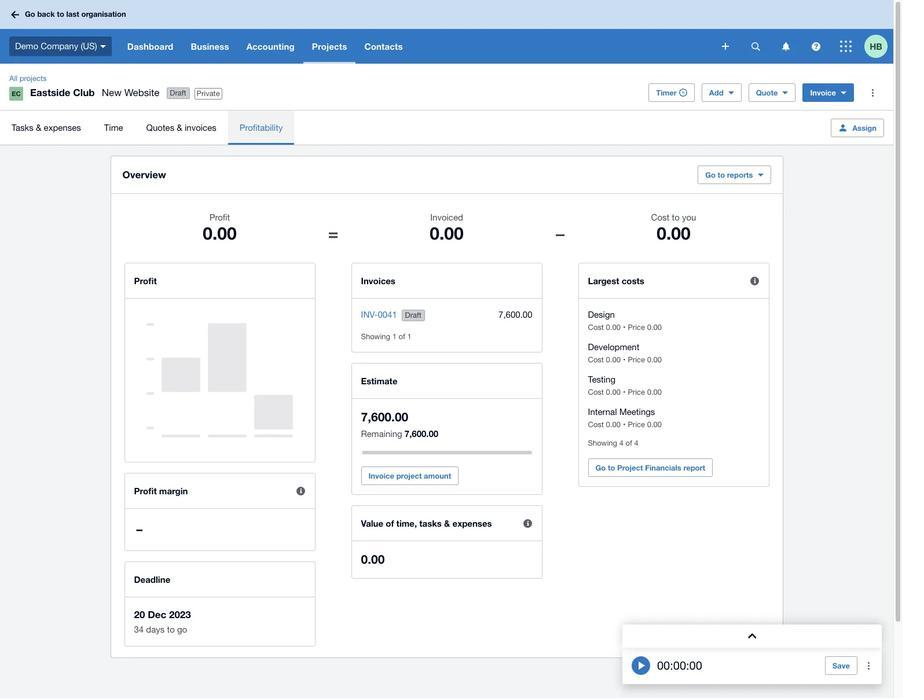 Task type: vqa. For each thing, say whether or not it's contained in the screenshot.
'Invoice' in Invoice popup button
yes



Task type: locate. For each thing, give the bounding box(es) containing it.
value
[[361, 519, 384, 529]]

0 horizontal spatial showing
[[361, 333, 391, 341]]

to inside button
[[608, 464, 616, 473]]

to inside cost to you 0.00
[[672, 213, 680, 222]]

price inside development cost 0.00 • price 0.00
[[628, 356, 646, 364]]

invoice up assign button
[[811, 88, 837, 97]]

accounting
[[247, 41, 295, 52]]

• inside development cost 0.00 • price 0.00
[[623, 356, 626, 364]]

1 vertical spatial showing
[[588, 439, 618, 448]]

navigation containing dashboard
[[119, 29, 714, 64]]

more options image
[[862, 81, 885, 104], [858, 655, 881, 678]]

go to reports button
[[698, 166, 771, 184]]

organisation
[[81, 9, 126, 19]]

1 vertical spatial profit
[[134, 276, 157, 286]]

0 horizontal spatial 1
[[393, 333, 397, 341]]

tasks
[[420, 519, 442, 529]]

& right 'tasks'
[[444, 519, 450, 529]]

• for development
[[623, 356, 626, 364]]

go down showing 4 of 4
[[596, 464, 606, 473]]

7,600.00 for 7,600.00 remaining 7,600.00
[[361, 410, 409, 425]]

cost to you 0.00
[[652, 213, 697, 244]]

1 horizontal spatial 1
[[408, 333, 412, 341]]

project
[[618, 464, 644, 473]]

business button
[[182, 29, 238, 64]]

banner
[[0, 0, 894, 64]]

0 vertical spatial of
[[399, 333, 405, 341]]

0.00 inside cost to you 0.00
[[657, 223, 691, 244]]

of for 4
[[626, 439, 633, 448]]

0 horizontal spatial 4
[[620, 439, 624, 448]]

• up development
[[623, 323, 626, 332]]

0 vertical spatial invoice
[[811, 88, 837, 97]]

svg image right (us)
[[100, 45, 106, 48]]

svg image
[[783, 42, 790, 51], [812, 42, 821, 51], [723, 43, 729, 50], [100, 45, 106, 48]]

price up meetings at the right of page
[[628, 388, 646, 397]]

cost down design on the top of page
[[588, 323, 604, 332]]

all projects link
[[5, 73, 51, 85]]

draft right 0041
[[405, 311, 422, 320]]

1 horizontal spatial go
[[596, 464, 606, 473]]

cost left you
[[652, 213, 670, 222]]

20 dec 2023 34 days to go
[[134, 609, 191, 635]]

showing down inv-0041 "link" at the left of page
[[361, 333, 391, 341]]

1 price from the top
[[628, 323, 646, 332]]

price for development
[[628, 356, 646, 364]]

2 • from the top
[[623, 356, 626, 364]]

price down development
[[628, 356, 646, 364]]

2 price from the top
[[628, 356, 646, 364]]

1 horizontal spatial &
[[177, 123, 182, 132]]

cost inside design cost 0.00 • price 0.00
[[588, 323, 604, 332]]

expenses down eastside club
[[44, 123, 81, 132]]

1 horizontal spatial showing
[[588, 439, 618, 448]]

banner containing hb
[[0, 0, 894, 64]]

more options image up assign
[[862, 81, 885, 104]]

4
[[620, 439, 624, 448], [635, 439, 639, 448]]

overview
[[123, 169, 166, 181]]

1 • from the top
[[623, 323, 626, 332]]

projects
[[20, 74, 47, 83]]

expenses right 'tasks'
[[453, 519, 492, 529]]

to left the "project"
[[608, 464, 616, 473]]

projects button
[[303, 29, 356, 64]]

tasks & expenses link
[[0, 111, 93, 145]]

3 price from the top
[[628, 388, 646, 397]]

0 vertical spatial draft
[[170, 89, 186, 97]]

0 vertical spatial profit
[[210, 213, 230, 222]]

0 vertical spatial go
[[25, 9, 35, 19]]

0 horizontal spatial draft
[[170, 89, 186, 97]]

days
[[146, 625, 165, 635]]

svg image inside go back to last organisation link
[[11, 11, 19, 18]]

to left reports
[[718, 170, 725, 180]]

profit inside profit 0.00
[[210, 213, 230, 222]]

draft left private
[[170, 89, 186, 97]]

contacts button
[[356, 29, 412, 64]]

cost for testing
[[588, 388, 604, 397]]

showing for showing 1 of 1
[[361, 333, 391, 341]]

4 price from the top
[[628, 421, 646, 429]]

start timer image
[[632, 657, 651, 676]]

4 • from the top
[[623, 421, 626, 429]]

cost up testing
[[588, 356, 604, 364]]

go left back
[[25, 9, 35, 19]]

• inside "testing cost 0.00 • price 0.00"
[[623, 388, 626, 397]]

cost for design
[[588, 323, 604, 332]]

business
[[191, 41, 229, 52]]

go inside button
[[596, 464, 606, 473]]

to left go
[[167, 625, 175, 635]]

svg image left back
[[11, 11, 19, 18]]

invoice
[[811, 88, 837, 97], [369, 472, 395, 481]]

draft
[[170, 89, 186, 97], [405, 311, 422, 320]]

• down meetings at the right of page
[[623, 421, 626, 429]]

invoice inside button
[[369, 472, 395, 481]]

0 horizontal spatial expenses
[[44, 123, 81, 132]]

price down meetings at the right of page
[[628, 421, 646, 429]]

price inside design cost 0.00 • price 0.00
[[628, 323, 646, 332]]

showing for showing 4 of 4
[[588, 439, 618, 448]]

1 vertical spatial go
[[706, 170, 716, 180]]

reports
[[728, 170, 754, 180]]

1 vertical spatial more info image
[[517, 512, 540, 535]]

1
[[393, 333, 397, 341], [408, 333, 412, 341]]

quotes
[[146, 123, 175, 132]]

demo company (us)
[[15, 41, 97, 51]]

svg image up invoice popup button
[[812, 42, 821, 51]]

• inside design cost 0.00 • price 0.00
[[623, 323, 626, 332]]

dashboard link
[[119, 29, 182, 64]]

to left last
[[57, 9, 64, 19]]

1 vertical spatial expenses
[[453, 519, 492, 529]]

• inside "internal meetings cost 0.00 • price 0.00"
[[623, 421, 626, 429]]

more info image
[[289, 480, 313, 503], [517, 512, 540, 535]]

0.00
[[203, 223, 237, 244], [430, 223, 464, 244], [657, 223, 691, 244], [606, 323, 621, 332], [648, 323, 662, 332], [606, 356, 621, 364], [648, 356, 662, 364], [606, 388, 621, 397], [648, 388, 662, 397], [606, 421, 621, 429], [648, 421, 662, 429], [361, 553, 385, 567]]

2 horizontal spatial go
[[706, 170, 716, 180]]

1 horizontal spatial invoice
[[811, 88, 837, 97]]

to inside popup button
[[718, 170, 725, 180]]

0 horizontal spatial go
[[25, 9, 35, 19]]

& inside "link"
[[36, 123, 41, 132]]

svg image up quote popup button
[[783, 42, 790, 51]]

expenses
[[44, 123, 81, 132], [453, 519, 492, 529]]

• up meetings at the right of page
[[623, 388, 626, 397]]

& right "quotes"
[[177, 123, 182, 132]]

0 horizontal spatial invoice
[[369, 472, 395, 481]]

go
[[177, 625, 187, 635]]

0 vertical spatial expenses
[[44, 123, 81, 132]]

price inside "internal meetings cost 0.00 • price 0.00"
[[628, 421, 646, 429]]

1 horizontal spatial of
[[399, 333, 405, 341]]

invoice left project
[[369, 472, 395, 481]]

svg image
[[11, 11, 19, 18], [841, 41, 852, 52], [752, 42, 760, 51]]

0 vertical spatial 7,600.00
[[499, 310, 533, 320]]

1 vertical spatial 7,600.00
[[361, 410, 409, 425]]

assign
[[853, 123, 877, 132]]

timer button
[[649, 83, 695, 102]]

price up development cost 0.00 • price 0.00
[[628, 323, 646, 332]]

1 horizontal spatial more info image
[[517, 512, 540, 535]]

of for 1
[[399, 333, 405, 341]]

assign button
[[832, 118, 885, 137]]

• down development
[[623, 356, 626, 364]]

profit 0.00
[[203, 213, 237, 244]]

cost inside "testing cost 0.00 • price 0.00"
[[588, 388, 604, 397]]

projects
[[312, 41, 347, 52]]

svg image left the hb
[[841, 41, 852, 52]]

cost inside "internal meetings cost 0.00 • price 0.00"
[[588, 421, 604, 429]]

go for go to project financials report
[[596, 464, 606, 473]]

inv-
[[361, 310, 378, 320]]

1 horizontal spatial expenses
[[453, 519, 492, 529]]

cost for development
[[588, 356, 604, 364]]

to left you
[[672, 213, 680, 222]]

•
[[623, 323, 626, 332], [623, 356, 626, 364], [623, 388, 626, 397], [623, 421, 626, 429]]

0 horizontal spatial more info image
[[289, 480, 313, 503]]

navigation
[[119, 29, 714, 64]]

save
[[833, 662, 851, 671]]

(us)
[[81, 41, 97, 51]]

& right tasks
[[36, 123, 41, 132]]

&
[[36, 123, 41, 132], [177, 123, 182, 132], [444, 519, 450, 529]]

profit for margin
[[134, 486, 157, 497]]

internal
[[588, 407, 617, 417]]

1 horizontal spatial 4
[[635, 439, 639, 448]]

time link
[[93, 111, 135, 145]]

go
[[25, 9, 35, 19], [706, 170, 716, 180], [596, 464, 606, 473]]

cost down testing
[[588, 388, 604, 397]]

timer
[[657, 88, 677, 97]]

3 • from the top
[[623, 388, 626, 397]]

2 vertical spatial profit
[[134, 486, 157, 497]]

cost
[[652, 213, 670, 222], [588, 323, 604, 332], [588, 356, 604, 364], [588, 388, 604, 397], [588, 421, 604, 429]]

1 horizontal spatial draft
[[405, 311, 422, 320]]

1 vertical spatial of
[[626, 439, 633, 448]]

invoice inside popup button
[[811, 88, 837, 97]]

new website
[[102, 87, 160, 99]]

2 vertical spatial of
[[386, 519, 394, 529]]

go left reports
[[706, 170, 716, 180]]

quotes & invoices link
[[135, 111, 228, 145]]

hb button
[[865, 29, 894, 64]]

more options image right save
[[858, 655, 881, 678]]

invoiced 0.00
[[430, 213, 464, 244]]

to
[[57, 9, 64, 19], [718, 170, 725, 180], [672, 213, 680, 222], [608, 464, 616, 473], [167, 625, 175, 635]]

showing
[[361, 333, 391, 341], [588, 439, 618, 448]]

0 vertical spatial showing
[[361, 333, 391, 341]]

demo company (us) button
[[0, 29, 119, 64]]

7,600.00 for 7,600.00
[[499, 310, 533, 320]]

2 vertical spatial 7,600.00
[[405, 429, 439, 439]]

cost down the internal
[[588, 421, 604, 429]]

svg image up quote
[[752, 42, 760, 51]]

cost inside development cost 0.00 • price 0.00
[[588, 356, 604, 364]]

contacts
[[365, 41, 403, 52]]

4 down "internal meetings cost 0.00 • price 0.00" at the right
[[620, 439, 624, 448]]

1 vertical spatial more options image
[[858, 655, 881, 678]]

all projects
[[9, 74, 47, 83]]

2 vertical spatial go
[[596, 464, 606, 473]]

go to reports
[[706, 170, 754, 180]]

0 horizontal spatial &
[[36, 123, 41, 132]]

2 1 from the left
[[408, 333, 412, 341]]

profit margin
[[134, 486, 188, 497]]

accounting button
[[238, 29, 303, 64]]

00:00:00
[[658, 659, 703, 673]]

price for testing
[[628, 388, 646, 397]]

4 up the "project"
[[635, 439, 639, 448]]

0 vertical spatial more info image
[[289, 480, 313, 503]]

1 vertical spatial invoice
[[369, 472, 395, 481]]

new
[[102, 87, 122, 99]]

price inside "testing cost 0.00 • price 0.00"
[[628, 388, 646, 397]]

of
[[399, 333, 405, 341], [626, 439, 633, 448], [386, 519, 394, 529]]

20
[[134, 609, 145, 621]]

report
[[684, 464, 706, 473]]

0 horizontal spatial svg image
[[11, 11, 19, 18]]

showing down the internal
[[588, 439, 618, 448]]

invoice project amount button
[[361, 467, 459, 486]]

to for go to project financials report
[[608, 464, 616, 473]]

go inside popup button
[[706, 170, 716, 180]]

design cost 0.00 • price 0.00
[[588, 310, 662, 332]]

2 horizontal spatial of
[[626, 439, 633, 448]]

project
[[397, 472, 422, 481]]



Task type: describe. For each thing, give the bounding box(es) containing it.
showing 1 of 1
[[361, 333, 412, 341]]

eastside club
[[30, 86, 95, 99]]

last
[[66, 9, 79, 19]]

add button
[[702, 83, 742, 102]]

invoiced
[[431, 213, 463, 222]]

club
[[73, 86, 95, 99]]

tasks & expenses
[[12, 123, 81, 132]]

go for go to reports
[[706, 170, 716, 180]]

showing 4 of 4
[[588, 439, 639, 448]]

invoice project amount
[[369, 472, 452, 481]]

quote button
[[749, 83, 796, 102]]

cost inside cost to you 0.00
[[652, 213, 670, 222]]

largest costs
[[588, 276, 645, 286]]

to for go to reports
[[718, 170, 725, 180]]

development cost 0.00 • price 0.00
[[588, 342, 662, 364]]

remaining
[[361, 429, 402, 439]]

more info image for –
[[289, 480, 313, 503]]

eastside
[[30, 86, 70, 99]]

design
[[588, 310, 615, 320]]

dec
[[148, 609, 166, 621]]

back
[[37, 9, 55, 19]]

time,
[[397, 519, 417, 529]]

go back to last organisation link
[[7, 4, 133, 25]]

7,600.00 remaining 7,600.00
[[361, 410, 439, 439]]

demo
[[15, 41, 38, 51]]

amount
[[424, 472, 452, 481]]

& for tasks
[[36, 123, 41, 132]]

1 4 from the left
[[620, 439, 624, 448]]

svg image inside demo company (us) popup button
[[100, 45, 106, 48]]

invoice for invoice project amount
[[369, 472, 395, 481]]

−
[[555, 223, 566, 244]]

quote
[[757, 88, 778, 97]]

2 horizontal spatial &
[[444, 519, 450, 529]]

inv-0041
[[361, 310, 397, 320]]

go to project financials report
[[596, 464, 706, 473]]

no profit information available image
[[147, 311, 293, 451]]

2 4 from the left
[[635, 439, 639, 448]]

website
[[124, 87, 160, 99]]

company
[[41, 41, 78, 51]]

invoice button
[[803, 83, 855, 102]]

2023
[[169, 609, 191, 621]]

=
[[328, 223, 339, 244]]

largest
[[588, 276, 620, 286]]

value of time, tasks & expenses
[[361, 519, 492, 529]]

development
[[588, 342, 640, 352]]

profitability
[[240, 123, 283, 132]]

1 vertical spatial draft
[[405, 311, 422, 320]]

you
[[683, 213, 697, 222]]

estimate
[[361, 376, 398, 386]]

hb
[[870, 41, 883, 51]]

to for cost to you 0.00
[[672, 213, 680, 222]]

price for design
[[628, 323, 646, 332]]

1 horizontal spatial svg image
[[752, 42, 760, 51]]

invoices
[[361, 276, 396, 286]]

inv-0041 link
[[361, 310, 397, 320]]

go for go back to last organisation
[[25, 9, 35, 19]]

add
[[710, 88, 724, 97]]

private
[[197, 89, 220, 98]]

deadline
[[134, 575, 170, 585]]

internal meetings cost 0.00 • price 0.00
[[588, 407, 662, 429]]

& for quotes
[[177, 123, 182, 132]]

go to project financials report button
[[588, 459, 713, 477]]

expenses inside "link"
[[44, 123, 81, 132]]

go back to last organisation
[[25, 9, 126, 19]]

meetings
[[620, 407, 656, 417]]

more info image
[[744, 269, 767, 293]]

0 vertical spatial more options image
[[862, 81, 885, 104]]

quotes & invoices
[[146, 123, 217, 132]]

financials
[[646, 464, 682, 473]]

profit for 0.00
[[210, 213, 230, 222]]

more info image for 0.00
[[517, 512, 540, 535]]

profitability tab
[[228, 111, 295, 145]]

svg image up the add popup button
[[723, 43, 729, 50]]

• for testing
[[623, 388, 626, 397]]

invoice for invoice
[[811, 88, 837, 97]]

to inside the 20 dec 2023 34 days to go
[[167, 625, 175, 635]]

tasks
[[12, 123, 33, 132]]

dashboard
[[127, 41, 173, 52]]

invoices
[[185, 123, 217, 132]]

2 horizontal spatial svg image
[[841, 41, 852, 52]]

all
[[9, 74, 18, 83]]

testing cost 0.00 • price 0.00
[[588, 375, 662, 397]]

save button
[[826, 657, 858, 676]]

• for design
[[623, 323, 626, 332]]

time
[[104, 123, 123, 132]]

–
[[136, 523, 143, 537]]

1 1 from the left
[[393, 333, 397, 341]]

ec
[[12, 90, 21, 97]]

0 horizontal spatial of
[[386, 519, 394, 529]]

testing
[[588, 375, 616, 385]]

costs
[[622, 276, 645, 286]]

34
[[134, 625, 144, 635]]

margin
[[159, 486, 188, 497]]



